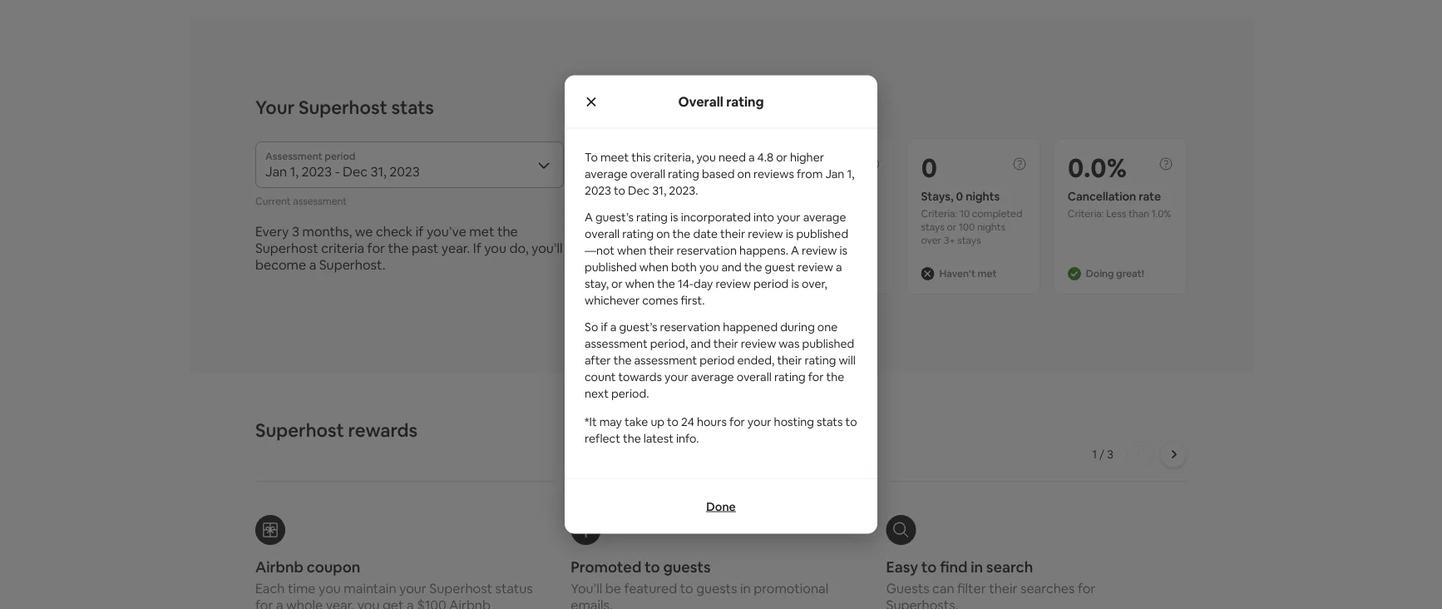Task type: vqa. For each thing, say whether or not it's contained in the screenshot.
'5'
no



Task type: locate. For each thing, give the bounding box(es) containing it.
need
[[719, 149, 746, 164]]

0 vertical spatial if
[[416, 223, 424, 240]]

review inside the so if a guest's reservation happened during one assessment period, and their review was published after the assessment period ended, their rating will count towards your average overall rating for the next period.
[[741, 336, 777, 351]]

1 vertical spatial average
[[804, 209, 847, 224]]

average down "jan"
[[804, 209, 847, 224]]

0 vertical spatial and
[[722, 259, 742, 274]]

0 vertical spatial period
[[754, 276, 789, 291]]

guest's
[[596, 209, 634, 224], [619, 319, 658, 334]]

0 vertical spatial reservation
[[677, 243, 737, 257]]

period down guest
[[754, 276, 789, 291]]

is down "1,"
[[840, 243, 848, 257]]

the left past
[[388, 239, 409, 256]]

if right check
[[416, 223, 424, 240]]

count
[[585, 369, 616, 384]]

0 for stays,
[[922, 150, 938, 185]]

2 vertical spatial or
[[612, 276, 623, 291]]

reservation inside the so if a guest's reservation happened during one assessment period, and their review was published after the assessment period ended, their rating will count towards your average overall rating for the next period.
[[660, 319, 721, 334]]

date
[[693, 226, 718, 241]]

over,
[[802, 276, 828, 291]]

overall up —not
[[585, 226, 620, 241]]

2 vertical spatial published
[[802, 336, 855, 351]]

1,
[[847, 166, 855, 181]]

0 horizontal spatial on
[[657, 226, 670, 241]]

3+
[[944, 234, 956, 247]]

haven't met for stays,
[[940, 267, 997, 280]]

period.
[[612, 386, 649, 401]]

published down 90%
[[797, 226, 849, 241]]

stays up over
[[922, 220, 945, 233]]

2 criteria: from the left
[[775, 207, 811, 220]]

rating right 31,
[[669, 189, 702, 204]]

0 vertical spatial 3
[[292, 223, 300, 240]]

for right searches
[[1078, 580, 1096, 597]]

haven't
[[647, 267, 683, 280], [793, 267, 829, 280], [940, 267, 976, 280]]

you inside to meet this criteria, you need a 4.8 or higher average overall rating based on reviews from jan 1, 2023 to dec 31, 2023.
[[697, 149, 716, 164]]

rate
[[1139, 189, 1162, 204]]

3 right every
[[292, 223, 300, 240]]

for down airbnb at the left of page
[[255, 596, 273, 609]]

0 up stays,
[[922, 150, 938, 185]]

reservation down the date
[[677, 243, 737, 257]]

or up 3+
[[947, 220, 957, 233]]

jan
[[826, 166, 845, 181]]

criteria: down cancellation
[[1068, 207, 1105, 220]]

to meet this criteria, you need a 4.8 or higher average overall rating based on reviews from jan 1, 2023 to dec 31, 2023.
[[585, 149, 855, 198]]

and inside the so if a guest's reservation happened during one assessment period, and their review was published after the assessment period ended, their rating will count towards your average overall rating for the next period.
[[691, 336, 711, 351]]

your inside the a guest's rating is incorporated into your average overall rating on the date their review is published —not when their reservation happens. a review is published when both you and the guest review a stay, or when the 14-day review period is over, whichever comes first.
[[777, 209, 801, 224]]

current
[[255, 195, 291, 208]]

or up reviews
[[776, 149, 788, 164]]

and
[[722, 259, 742, 274], [691, 336, 711, 351]]

your
[[777, 209, 801, 224], [665, 369, 689, 384], [748, 414, 772, 429], [399, 580, 427, 597]]

0 horizontal spatial average
[[585, 166, 628, 181]]

rating up 2023.
[[668, 166, 700, 181]]

0 horizontal spatial haven't
[[647, 267, 683, 280]]

you
[[697, 149, 716, 164], [484, 239, 507, 256], [700, 259, 719, 274], [319, 580, 341, 597], [358, 596, 380, 609]]

overall inside dialog
[[678, 93, 724, 110]]

haven't met up comes
[[647, 267, 704, 280]]

1 horizontal spatial overall
[[631, 166, 666, 181]]

both
[[672, 259, 697, 274]]

0 left 31,
[[628, 150, 645, 185]]

haven't met
[[647, 267, 704, 280], [793, 267, 851, 280], [940, 267, 997, 280]]

4.8 inside to meet this criteria, you need a 4.8 or higher average overall rating based on reviews from jan 1, 2023 to dec 31, 2023.
[[758, 149, 774, 164]]

a right guest
[[836, 259, 842, 274]]

assessment down the period,
[[634, 352, 697, 367]]

met up first.
[[685, 267, 704, 280]]

0 vertical spatial a
[[585, 209, 593, 224]]

0 vertical spatial overall
[[631, 166, 666, 181]]

0 horizontal spatial 0
[[628, 150, 645, 185]]

rating down 31,
[[637, 209, 668, 224]]

1 criteria: from the left
[[628, 207, 665, 220]]

0 horizontal spatial if
[[416, 223, 424, 240]]

$100
[[417, 596, 446, 609]]

a guest's rating is incorporated into your average overall rating on the date their review is published —not when their reservation happens. a review is published when both you and the guest review a stay, or when the 14-day review period is over, whichever comes first.
[[585, 209, 849, 307]]

criteria: down stays,
[[922, 207, 958, 220]]

is left over,
[[792, 276, 800, 291]]

your right maintain
[[399, 580, 427, 597]]

and down happens.
[[722, 259, 742, 274]]

day
[[694, 276, 713, 291]]

0 vertical spatial 4.8
[[758, 149, 774, 164]]

3 haven't from the left
[[940, 267, 976, 280]]

rating down overall rating criteria: 4.8
[[623, 226, 654, 241]]

superhost left rewards
[[255, 418, 344, 442]]

period inside the a guest's rating is incorporated into your average overall rating on the date their review is published —not when their reservation happens. a review is published when both you and the guest review a stay, or when the 14-day review period is over, whichever comes first.
[[754, 276, 789, 291]]

a right so
[[611, 319, 617, 334]]

nights down completed
[[978, 220, 1006, 233]]

0 vertical spatial in
[[971, 557, 984, 577]]

you inside every 3 months, we check if you've met the superhost criteria for the past year. if you do, you'll become a superhost.
[[484, 239, 507, 256]]

guest's down comes
[[619, 319, 658, 334]]

31,
[[653, 183, 667, 198]]

rating inside overall rating criteria: 4.8
[[669, 189, 702, 204]]

past
[[412, 239, 439, 256]]

guests
[[664, 557, 711, 577], [697, 580, 738, 597]]

haven't up comes
[[647, 267, 683, 280]]

to left 24
[[667, 414, 679, 429]]

1 vertical spatial stats
[[817, 414, 843, 429]]

0 vertical spatial or
[[776, 149, 788, 164]]

overall inside the so if a guest's reservation happened during one assessment period, and their review was published after the assessment period ended, their rating will count towards your average overall rating for the next period.
[[737, 369, 772, 384]]

overall inside overall rating criteria: 4.8
[[628, 189, 667, 204]]

reviews
[[754, 166, 795, 181]]

1 horizontal spatial stays
[[958, 234, 982, 247]]

take
[[625, 414, 648, 429]]

on down overall rating criteria: 4.8
[[657, 226, 670, 241]]

to left dec on the left top of the page
[[614, 183, 626, 198]]

for
[[367, 239, 385, 256], [809, 369, 824, 384], [730, 414, 745, 429], [1078, 580, 1096, 597], [255, 596, 273, 609]]

14-
[[678, 276, 694, 291]]

1 haven't met from the left
[[647, 267, 704, 280]]

overall rating dialog
[[565, 75, 878, 534]]

you'll
[[532, 239, 563, 256]]

a
[[749, 149, 755, 164], [309, 256, 316, 273], [836, 259, 842, 274], [611, 319, 617, 334], [276, 596, 283, 609], [407, 596, 414, 609]]

met for criteria: 10 completed stays or 100 nights over 3+ stays
[[978, 267, 997, 280]]

1 horizontal spatial or
[[776, 149, 788, 164]]

your down the period,
[[665, 369, 689, 384]]

1 vertical spatial on
[[657, 226, 670, 241]]

become
[[255, 256, 306, 273]]

overall
[[631, 166, 666, 181], [585, 226, 620, 241], [737, 369, 772, 384]]

meet
[[601, 149, 629, 164]]

promotional
[[754, 580, 829, 597]]

90%
[[814, 207, 833, 220]]

1 vertical spatial stays
[[958, 234, 982, 247]]

0 horizontal spatial overall
[[628, 189, 667, 204]]

3 right /
[[1108, 447, 1114, 462]]

when up comes
[[626, 276, 655, 291]]

your right into
[[777, 209, 801, 224]]

reservation inside the a guest's rating is incorporated into your average overall rating on the date their review is published —not when their reservation happens. a review is published when both you and the guest review a stay, or when the 14-day review period is over, whichever comes first.
[[677, 243, 737, 257]]

for right criteria
[[367, 239, 385, 256]]

1 horizontal spatial haven't
[[793, 267, 829, 280]]

0 horizontal spatial a
[[585, 209, 593, 224]]

for inside *it may take up to 24 hours for your hosting stats to reflect the latest info.
[[730, 414, 745, 429]]

overall inside the a guest's rating is incorporated into your average overall rating on the date their review is published —not when their reservation happens. a review is published when both you and the guest review a stay, or when the 14-day review period is over, whichever comes first.
[[585, 226, 620, 241]]

0 vertical spatial on
[[738, 166, 751, 181]]

on down need
[[738, 166, 751, 181]]

if inside every 3 months, we check if you've met the superhost criteria for the past year. if you do, you'll become a superhost.
[[416, 223, 424, 240]]

10
[[960, 207, 970, 220]]

met for criteria: 4.8
[[685, 267, 704, 280]]

cancellation
[[1068, 189, 1137, 204]]

1 vertical spatial period
[[700, 352, 735, 367]]

4.8 down 2023.
[[667, 207, 681, 220]]

for right hours on the bottom of page
[[730, 414, 745, 429]]

if inside the so if a guest's reservation happened during one assessment period, and their review was published after the assessment period ended, their rating will count towards your average overall rating for the next period.
[[601, 319, 608, 334]]

2 vertical spatial average
[[691, 369, 734, 384]]

1 horizontal spatial in
[[971, 557, 984, 577]]

published down one
[[802, 336, 855, 351]]

assessment up the months, at top left
[[293, 195, 347, 208]]

1 horizontal spatial if
[[601, 319, 608, 334]]

your inside *it may take up to 24 hours for your hosting stats to reflect the latest info.
[[748, 414, 772, 429]]

0 horizontal spatial and
[[691, 336, 711, 351]]

0 up 10
[[957, 189, 964, 204]]

criteria: inside stays, 0 nights criteria: 10 completed stays or 100 nights over 3+ stays
[[922, 207, 958, 220]]

0 horizontal spatial 3
[[292, 223, 300, 240]]

stays
[[922, 220, 945, 233], [958, 234, 982, 247]]

1 horizontal spatial stats
[[817, 414, 843, 429]]

you down coupon
[[319, 580, 341, 597]]

average up hours on the bottom of page
[[691, 369, 734, 384]]

a right become
[[309, 256, 316, 273]]

1 horizontal spatial period
[[754, 276, 789, 291]]

cancellation rate criteria: less than 1.0%
[[1068, 189, 1172, 220]]

nights up completed
[[966, 189, 1000, 204]]

coupon
[[307, 557, 361, 577]]

if right so
[[601, 319, 608, 334]]

assessment
[[293, 195, 347, 208], [585, 336, 648, 351], [634, 352, 697, 367]]

the up towards
[[614, 352, 632, 367]]

1 vertical spatial 3
[[1108, 447, 1114, 462]]

and right the period,
[[691, 336, 711, 351]]

published inside the so if a guest's reservation happened during one assessment period, and their review was published after the assessment period ended, their rating will count towards your average overall rating for the next period.
[[802, 336, 855, 351]]

0 horizontal spatial haven't met
[[647, 267, 704, 280]]

the
[[497, 223, 518, 240], [673, 226, 691, 241], [388, 239, 409, 256], [745, 259, 763, 274], [657, 276, 676, 291], [614, 352, 632, 367], [827, 369, 845, 384], [623, 431, 641, 446]]

to
[[614, 183, 626, 198], [667, 414, 679, 429], [846, 414, 857, 429], [645, 557, 660, 577], [922, 557, 937, 577], [680, 580, 694, 597]]

maintain
[[344, 580, 397, 597]]

0 horizontal spatial stays
[[922, 220, 945, 233]]

we
[[355, 223, 373, 240]]

period
[[754, 276, 789, 291], [700, 352, 735, 367]]

0 vertical spatial when
[[617, 243, 647, 257]]

1 horizontal spatial haven't met
[[793, 267, 851, 280]]

stays,
[[922, 189, 954, 204]]

overall down the this
[[631, 166, 666, 181]]

for inside airbnb coupon each time you maintain your superhost status for a whole year, you get a $100 airbn
[[255, 596, 273, 609]]

1 horizontal spatial and
[[722, 259, 742, 274]]

period left ended,
[[700, 352, 735, 367]]

in left promotional
[[741, 580, 751, 597]]

towards
[[619, 369, 662, 384]]

1 vertical spatial in
[[741, 580, 751, 597]]

your left hosting
[[748, 414, 772, 429]]

you up day
[[700, 259, 719, 274]]

if
[[473, 239, 482, 256]]

0 vertical spatial overall
[[678, 93, 724, 110]]

2 vertical spatial when
[[626, 276, 655, 291]]

2 horizontal spatial overall
[[737, 369, 772, 384]]

0 vertical spatial nights
[[966, 189, 1000, 204]]

a inside every 3 months, we check if you've met the superhost criteria for the past year. if you do, you'll become a superhost.
[[309, 256, 316, 273]]

haven't met up one
[[793, 267, 851, 280]]

you right if
[[484, 239, 507, 256]]

1 horizontal spatial 4.8
[[758, 149, 774, 164]]

0 horizontal spatial period
[[700, 352, 735, 367]]

a down 2023
[[585, 209, 593, 224]]

1 vertical spatial and
[[691, 336, 711, 351]]

0 vertical spatial guest's
[[596, 209, 634, 224]]

criteria,
[[654, 149, 694, 164]]

1 haven't from the left
[[647, 267, 683, 280]]

hours
[[697, 414, 727, 429]]

nights
[[966, 189, 1000, 204], [978, 220, 1006, 233]]

4 criteria: from the left
[[1068, 207, 1105, 220]]

1 vertical spatial published
[[585, 259, 637, 274]]

1 vertical spatial overall
[[628, 189, 667, 204]]

doing great!
[[1086, 267, 1145, 280]]

0
[[628, 150, 645, 185], [922, 150, 938, 185], [957, 189, 964, 204]]

can
[[933, 580, 955, 597]]

0 horizontal spatial 4.8
[[667, 207, 681, 220]]

the down will
[[827, 369, 845, 384]]

2 horizontal spatial 0
[[957, 189, 964, 204]]

guests right the featured
[[697, 580, 738, 597]]

haven't down 3+
[[940, 267, 976, 280]]

when
[[617, 243, 647, 257], [640, 259, 669, 274], [626, 276, 655, 291]]

met down stays, 0 nights criteria: 10 completed stays or 100 nights over 3+ stays
[[978, 267, 997, 280]]

1 vertical spatial guests
[[697, 580, 738, 597]]

4.8 inside overall rating criteria: 4.8
[[667, 207, 681, 220]]

0%
[[775, 150, 811, 185]]

1 horizontal spatial average
[[691, 369, 734, 384]]

rating inside to meet this criteria, you need a 4.8 or higher average overall rating based on reviews from jan 1, 2023 to dec 31, 2023.
[[668, 166, 700, 181]]

your inside the so if a guest's reservation happened during one assessment period, and their review was published after the assessment period ended, their rating will count towards your average overall rating for the next period.
[[665, 369, 689, 384]]

1 vertical spatial a
[[791, 243, 800, 257]]

0 horizontal spatial overall
[[585, 226, 620, 241]]

or
[[776, 149, 788, 164], [947, 220, 957, 233], [612, 276, 623, 291]]

2 horizontal spatial haven't
[[940, 267, 976, 280]]

when right —not
[[617, 243, 647, 257]]

1 vertical spatial guest's
[[619, 319, 658, 334]]

0 horizontal spatial in
[[741, 580, 751, 597]]

1 horizontal spatial 0
[[922, 150, 938, 185]]

for inside every 3 months, we check if you've met the superhost criteria for the past year. if you do, you'll become a superhost.
[[367, 239, 385, 256]]

haven't met down 3+
[[940, 267, 997, 280]]

overall down ended,
[[737, 369, 772, 384]]

met right over,
[[832, 267, 851, 280]]

1 vertical spatial if
[[601, 319, 608, 334]]

1 vertical spatial 4.8
[[667, 207, 681, 220]]

superhost
[[299, 95, 388, 119], [255, 239, 318, 256], [255, 418, 344, 442], [430, 580, 493, 597]]

reservation down first.
[[660, 319, 721, 334]]

1 vertical spatial or
[[947, 220, 957, 233]]

the down happens.
[[745, 259, 763, 274]]

0 vertical spatial stats
[[391, 95, 434, 119]]

met for criteria: 90%
[[832, 267, 851, 280]]

one
[[818, 319, 838, 334]]

1 vertical spatial reservation
[[660, 319, 721, 334]]

on inside to meet this criteria, you need a 4.8 or higher average overall rating based on reviews from jan 1, 2023 to dec 31, 2023.
[[738, 166, 751, 181]]

2 horizontal spatial average
[[804, 209, 847, 224]]

review
[[748, 226, 784, 241], [802, 243, 837, 257], [798, 259, 834, 274], [716, 276, 751, 291], [741, 336, 777, 351]]

get
[[383, 596, 404, 609]]

0 horizontal spatial or
[[612, 276, 623, 291]]

average inside to meet this criteria, you need a 4.8 or higher average overall rating based on reviews from jan 1, 2023 to dec 31, 2023.
[[585, 166, 628, 181]]

to
[[585, 149, 598, 164]]

2 horizontal spatial haven't met
[[940, 267, 997, 280]]

superhost down current
[[255, 239, 318, 256]]

stays down 100
[[958, 234, 982, 247]]

1 horizontal spatial on
[[738, 166, 751, 181]]

overall for overall rating
[[678, 93, 724, 110]]

their inside easy to find in search guests can filter their searches for superhosts.
[[989, 580, 1018, 597]]

a inside the so if a guest's reservation happened during one assessment period, and their review was published after the assessment period ended, their rating will count towards your average overall rating for the next period.
[[611, 319, 617, 334]]

into
[[754, 209, 775, 224]]

superhost inside airbnb coupon each time you maintain your superhost status for a whole year, you get a $100 airbn
[[430, 580, 493, 597]]

superhost left status
[[430, 580, 493, 597]]

haven't for stays,
[[940, 267, 976, 280]]

average up 2023
[[585, 166, 628, 181]]

happens.
[[740, 243, 789, 257]]

1 horizontal spatial overall
[[678, 93, 724, 110]]

0 inside stays, 0 nights criteria: 10 completed stays or 100 nights over 3+ stays
[[957, 189, 964, 204]]

criteria: down dec on the left top of the page
[[628, 207, 665, 220]]

for up hosting
[[809, 369, 824, 384]]

2 vertical spatial overall
[[737, 369, 772, 384]]

you up 'based'
[[697, 149, 716, 164]]

airbnb coupon each time you maintain your superhost status for a whole year, you get a $100 airbn
[[255, 557, 533, 609]]

is
[[671, 209, 679, 224], [786, 226, 794, 241], [840, 243, 848, 257], [792, 276, 800, 291]]

less
[[1107, 207, 1127, 220]]

overall left 2023.
[[628, 189, 667, 204]]

in up "filter"
[[971, 557, 984, 577]]

3 haven't met from the left
[[940, 267, 997, 280]]

1 vertical spatial overall
[[585, 226, 620, 241]]

0 vertical spatial average
[[585, 166, 628, 181]]

info.
[[676, 431, 699, 446]]

and inside the a guest's rating is incorporated into your average overall rating on the date their review is published —not when their reservation happens. a review is published when both you and the guest review a stay, or when the 14-day review period is over, whichever comes first.
[[722, 259, 742, 274]]

may
[[600, 414, 622, 429]]

guest's down 2023
[[596, 209, 634, 224]]

a right get at the bottom of the page
[[407, 596, 414, 609]]

3 criteria: from the left
[[922, 207, 958, 220]]

4.8 up reviews
[[758, 149, 774, 164]]

guests up the featured
[[664, 557, 711, 577]]

happened
[[723, 319, 778, 334]]

a right need
[[749, 149, 755, 164]]

status
[[496, 580, 533, 597]]

time
[[288, 580, 316, 597]]

their down incorporated
[[721, 226, 746, 241]]

or up whichever
[[612, 276, 623, 291]]

2 horizontal spatial or
[[947, 220, 957, 233]]



Task type: describe. For each thing, give the bounding box(es) containing it.
a left whole
[[276, 596, 283, 609]]

superhost inside every 3 months, we check if you've met the superhost criteria for the past year. if you do, you'll become a superhost.
[[255, 239, 318, 256]]

promoted
[[571, 557, 642, 577]]

will
[[839, 352, 856, 367]]

doing
[[1086, 267, 1115, 280]]

rating down was
[[775, 369, 806, 384]]

to inside to meet this criteria, you need a 4.8 or higher average overall rating based on reviews from jan 1, 2023 to dec 31, 2023.
[[614, 183, 626, 198]]

1 vertical spatial assessment
[[585, 336, 648, 351]]

0 horizontal spatial stats
[[391, 95, 434, 119]]

overall inside to meet this criteria, you need a 4.8 or higher average overall rating based on reviews from jan 1, 2023 to dec 31, 2023.
[[631, 166, 666, 181]]

superhost right your
[[299, 95, 388, 119]]

in inside promoted to guests you'll be featured to guests in promotional emails.
[[741, 580, 751, 597]]

overall rating criteria: 4.8
[[628, 189, 702, 220]]

great!
[[1117, 267, 1145, 280]]

guest's inside the a guest's rating is incorporated into your average overall rating on the date their review is published —not when their reservation happens. a review is published when both you and the guest review a stay, or when the 14-day review period is over, whichever comes first.
[[596, 209, 634, 224]]

incorporated
[[681, 209, 751, 224]]

done button
[[700, 492, 743, 521]]

1 vertical spatial nights
[[978, 220, 1006, 233]]

overall for overall rating criteria: 4.8
[[628, 189, 667, 204]]

whichever
[[585, 292, 640, 307]]

guests
[[887, 580, 930, 597]]

to right the featured
[[680, 580, 694, 597]]

superhost rewards
[[255, 418, 418, 442]]

easy to find in search guests can filter their searches for superhosts.
[[887, 557, 1096, 609]]

met inside every 3 months, we check if you've met the superhost criteria for the past year. if you do, you'll become a superhost.
[[470, 223, 495, 240]]

—not
[[585, 243, 615, 257]]

the left the date
[[673, 226, 691, 241]]

criteria: inside overall rating criteria: 4.8
[[628, 207, 665, 220]]

2 haven't from the left
[[793, 267, 829, 280]]

period,
[[650, 336, 688, 351]]

0.0%
[[1068, 150, 1127, 185]]

you've
[[427, 223, 467, 240]]

so
[[585, 319, 599, 334]]

completed
[[973, 207, 1023, 220]]

was
[[779, 336, 800, 351]]

haven't for overall
[[647, 267, 683, 280]]

criteria
[[321, 239, 365, 256]]

superhosts.
[[887, 596, 959, 609]]

during
[[781, 319, 815, 334]]

each
[[255, 580, 285, 597]]

dec
[[628, 183, 650, 198]]

criteria: 90%
[[775, 207, 833, 220]]

average inside the so if a guest's reservation happened during one assessment period, and their review was published after the assessment period ended, their rating will count towards your average overall rating for the next period.
[[691, 369, 734, 384]]

done
[[707, 499, 736, 514]]

this
[[632, 149, 651, 164]]

every 3 months, we check if you've met the superhost criteria for the past year. if you do, you'll become a superhost.
[[255, 223, 563, 273]]

your superhost stats
[[255, 95, 434, 119]]

for inside easy to find in search guests can filter their searches for superhosts.
[[1078, 580, 1096, 597]]

after
[[585, 352, 611, 367]]

promoted to guests you'll be featured to guests in promotional emails.
[[571, 557, 829, 609]]

the inside *it may take up to 24 hours for your hosting stats to reflect the latest info.
[[623, 431, 641, 446]]

rating up need
[[727, 93, 764, 110]]

check
[[376, 223, 413, 240]]

year.
[[442, 239, 470, 256]]

0 for overall
[[628, 150, 645, 185]]

or inside the a guest's rating is incorporated into your average overall rating on the date their review is published —not when their reservation happens. a review is published when both you and the guest review a stay, or when the 14-day review period is over, whichever comes first.
[[612, 276, 623, 291]]

hosting
[[774, 414, 815, 429]]

comes
[[643, 292, 678, 307]]

featured
[[624, 580, 677, 597]]

0 vertical spatial guests
[[664, 557, 711, 577]]

2023.
[[669, 183, 699, 198]]

reflect
[[585, 431, 621, 446]]

period inside the so if a guest's reservation happened during one assessment period, and their review was published after the assessment period ended, their rating will count towards your average overall rating for the next period.
[[700, 352, 735, 367]]

2 haven't met from the left
[[793, 267, 851, 280]]

searches
[[1021, 580, 1075, 597]]

3 inside every 3 months, we check if you've met the superhost criteria for the past year. if you do, you'll become a superhost.
[[292, 223, 300, 240]]

latest
[[644, 431, 674, 446]]

next
[[585, 386, 609, 401]]

a inside the a guest's rating is incorporated into your average overall rating on the date their review is published —not when their reservation happens. a review is published when both you and the guest review a stay, or when the 14-day review period is over, whichever comes first.
[[836, 259, 842, 274]]

criteria: inside cancellation rate criteria: less than 1.0%
[[1068, 207, 1105, 220]]

1.0%
[[1152, 207, 1172, 220]]

your inside airbnb coupon each time you maintain your superhost status for a whole year, you get a $100 airbn
[[399, 580, 427, 597]]

/
[[1100, 447, 1105, 462]]

their down the happened
[[714, 336, 739, 351]]

*it
[[585, 414, 597, 429]]

months,
[[302, 223, 352, 240]]

overall rating
[[678, 93, 764, 110]]

stays, 0 nights criteria: 10 completed stays or 100 nights over 3+ stays
[[922, 189, 1023, 247]]

their down was
[[777, 352, 802, 367]]

from
[[797, 166, 823, 181]]

guest's inside the so if a guest's reservation happened during one assessment period, and their review was published after the assessment period ended, their rating will count towards your average overall rating for the next period.
[[619, 319, 658, 334]]

year,
[[326, 596, 355, 609]]

2 vertical spatial assessment
[[634, 352, 697, 367]]

to right hosting
[[846, 414, 857, 429]]

is down 2023.
[[671, 209, 679, 224]]

1 horizontal spatial 3
[[1108, 447, 1114, 462]]

you inside the a guest's rating is incorporated into your average overall rating on the date their review is published —not when their reservation happens. a review is published when both you and the guest review a stay, or when the 14-day review period is over, whichever comes first.
[[700, 259, 719, 274]]

stats inside *it may take up to 24 hours for your hosting stats to reflect the latest info.
[[817, 414, 843, 429]]

your
[[255, 95, 295, 119]]

ended,
[[738, 352, 775, 367]]

*it may take up to 24 hours for your hosting stats to reflect the latest info.
[[585, 414, 857, 446]]

is down criteria: 90%
[[786, 226, 794, 241]]

search
[[987, 557, 1034, 577]]

filter
[[958, 580, 987, 597]]

the right if
[[497, 223, 518, 240]]

up
[[651, 414, 665, 429]]

than
[[1129, 207, 1150, 220]]

0 vertical spatial assessment
[[293, 195, 347, 208]]

superhost.
[[319, 256, 386, 273]]

the up comes
[[657, 276, 676, 291]]

higher
[[790, 149, 824, 164]]

average inside the a guest's rating is incorporated into your average overall rating on the date their review is published —not when their reservation happens. a review is published when both you and the guest review a stay, or when the 14-day review period is over, whichever comes first.
[[804, 209, 847, 224]]

on inside the a guest's rating is incorporated into your average overall rating on the date their review is published —not when their reservation happens. a review is published when both you and the guest review a stay, or when the 14-day review period is over, whichever comes first.
[[657, 226, 670, 241]]

in inside easy to find in search guests can filter their searches for superhosts.
[[971, 557, 984, 577]]

rating left will
[[805, 352, 837, 367]]

or inside stays, 0 nights criteria: 10 completed stays or 100 nights over 3+ stays
[[947, 220, 957, 233]]

their up both
[[649, 243, 674, 257]]

whole
[[286, 596, 323, 609]]

to up the featured
[[645, 557, 660, 577]]

a inside to meet this criteria, you need a 4.8 or higher average overall rating based on reviews from jan 1, 2023 to dec 31, 2023.
[[749, 149, 755, 164]]

0 vertical spatial published
[[797, 226, 849, 241]]

airbnb
[[255, 557, 304, 577]]

1 horizontal spatial a
[[791, 243, 800, 257]]

every
[[255, 223, 289, 240]]

based
[[702, 166, 735, 181]]

1 vertical spatial when
[[640, 259, 669, 274]]

emails.
[[571, 596, 613, 609]]

2023
[[585, 183, 612, 198]]

or inside to meet this criteria, you need a 4.8 or higher average overall rating based on reviews from jan 1, 2023 to dec 31, 2023.
[[776, 149, 788, 164]]

0 vertical spatial stays
[[922, 220, 945, 233]]

you left get at the bottom of the page
[[358, 596, 380, 609]]

100
[[959, 220, 975, 233]]

1 / 3
[[1093, 447, 1114, 462]]

over
[[922, 234, 942, 247]]

haven't met for overall
[[647, 267, 704, 280]]

to inside easy to find in search guests can filter their searches for superhosts.
[[922, 557, 937, 577]]

for inside the so if a guest's reservation happened during one assessment period, and their review was published after the assessment period ended, their rating will count towards your average overall rating for the next period.
[[809, 369, 824, 384]]

guest
[[765, 259, 796, 274]]

do,
[[510, 239, 529, 256]]



